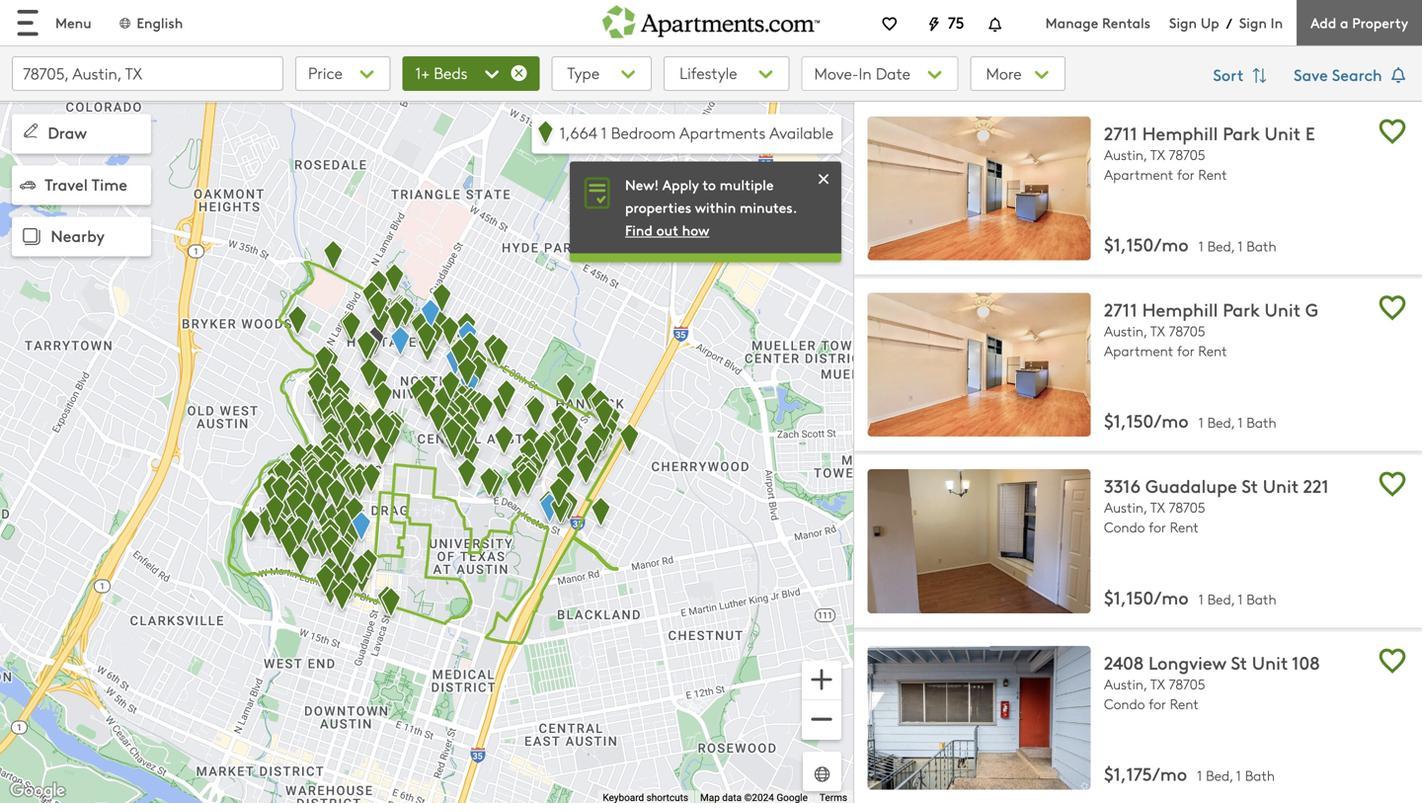 Task type: describe. For each thing, give the bounding box(es) containing it.
78705 for 2711 hemphill park unit e
[[1169, 145, 1206, 164]]

menu
[[55, 13, 91, 32]]

travel time button
[[12, 166, 151, 205]]

3316 guadalupe st unit 221 austin, tx 78705 condo for rent
[[1104, 473, 1329, 537]]

tx for 2711 hemphill park unit e
[[1151, 145, 1165, 164]]

type
[[567, 62, 600, 83]]

find
[[625, 220, 653, 240]]

unit for g
[[1265, 297, 1301, 322]]

menu button
[[0, 0, 107, 45]]

bed, for e
[[1208, 237, 1235, 255]]

park for g
[[1223, 297, 1260, 322]]

park for e
[[1223, 120, 1260, 145]]

minutes.
[[740, 198, 798, 217]]

75
[[948, 11, 965, 33]]

how
[[682, 220, 710, 240]]

beds
[[434, 62, 468, 83]]

221
[[1304, 473, 1329, 498]]

draw button
[[12, 114, 151, 154]]

3316
[[1104, 473, 1141, 498]]

travel time
[[45, 173, 127, 195]]

type button
[[552, 56, 652, 91]]

nearby
[[51, 224, 105, 247]]

hemphill for 2711 hemphill park unit e
[[1143, 120, 1218, 145]]

austin, for 2408 longview st unit 108
[[1104, 675, 1147, 693]]

multiple
[[720, 175, 774, 194]]

save search button
[[1294, 56, 1411, 96]]

$1,150/mo 1 bed, 1 bath for 2711 hemphill park unit g
[[1104, 408, 1277, 433]]

rent for 2711 hemphill park unit g
[[1199, 341, 1228, 360]]

78705 for 2711 hemphill park unit g
[[1169, 322, 1206, 340]]

2408
[[1104, 650, 1144, 675]]

search
[[1332, 63, 1383, 85]]

within
[[695, 198, 736, 217]]

108
[[1292, 650, 1320, 675]]

austin, for 3316 guadalupe st unit 221
[[1104, 498, 1147, 517]]

margin image for draw
[[20, 120, 41, 142]]

building photo - 2711 hemphill park image for 2711 hemphill park unit g
[[868, 293, 1091, 437]]

in inside 'manage rentals sign up / sign in'
[[1271, 13, 1283, 32]]

save search
[[1294, 63, 1387, 85]]

unit for e
[[1265, 120, 1301, 145]]

lifestyle
[[680, 62, 738, 83]]

bed, for 221
[[1208, 590, 1235, 608]]

2711 for 2711 hemphill park unit e
[[1104, 120, 1138, 145]]

1+ beds button
[[403, 56, 540, 91]]

1+
[[415, 62, 430, 83]]

rentals
[[1102, 13, 1151, 32]]

bath for 108
[[1245, 766, 1275, 785]]

78705 for 2408 longview st unit 108
[[1169, 675, 1206, 693]]

$1,150/mo for 2711 hemphill park unit g
[[1104, 408, 1189, 433]]

2711 for 2711 hemphill park unit g
[[1104, 297, 1138, 322]]

draw
[[48, 121, 87, 143]]

sign up link
[[1170, 13, 1220, 32]]

english
[[137, 13, 183, 32]]

hemphill for 2711 hemphill park unit g
[[1143, 297, 1218, 322]]

out
[[657, 220, 679, 240]]

move-
[[815, 62, 859, 84]]

apartments
[[680, 122, 766, 143]]

rent for 3316 guadalupe st unit 221
[[1170, 518, 1199, 537]]

sort button
[[1203, 56, 1282, 96]]

training image
[[814, 169, 834, 189]]

$1,175/mo
[[1104, 761, 1188, 786]]

apartment for 2711 hemphill park unit g
[[1104, 341, 1174, 360]]

new! apply to multiple properties within minutes. find out how
[[625, 175, 798, 240]]

date
[[876, 62, 911, 84]]

to
[[703, 175, 716, 194]]

guadalupe
[[1146, 473, 1238, 498]]

$1,150/mo for 3316 guadalupe st unit 221
[[1104, 585, 1189, 609]]

google image
[[5, 778, 70, 803]]

bath for g
[[1247, 413, 1277, 432]]

condo for 3316
[[1104, 518, 1145, 537]]

78705 for 3316 guadalupe st unit 221
[[1169, 498, 1206, 517]]

unit for 221
[[1263, 473, 1299, 498]]

rent for 2408 longview st unit 108
[[1170, 694, 1199, 713]]

add
[[1311, 13, 1337, 32]]

bath for e
[[1247, 237, 1277, 255]]



Task type: vqa. For each thing, say whether or not it's contained in the screenshot.
For
yes



Task type: locate. For each thing, give the bounding box(es) containing it.
unit inside 2408 longview st unit 108 austin, tx 78705 condo for rent
[[1252, 650, 1288, 675]]

2 tx from the top
[[1151, 322, 1165, 340]]

0 vertical spatial 2711
[[1104, 120, 1138, 145]]

hemphill inside '2711 hemphill park unit e austin, tx 78705 apartment for rent'
[[1143, 120, 1218, 145]]

bedroom
[[611, 122, 676, 143]]

1 hemphill from the top
[[1143, 120, 1218, 145]]

1 vertical spatial apartment
[[1104, 341, 1174, 360]]

rent inside '2711 hemphill park unit e austin, tx 78705 apartment for rent'
[[1199, 165, 1228, 184]]

3 $1,150/mo 1 bed, 1 bath from the top
[[1104, 585, 1277, 609]]

1,664
[[560, 122, 598, 143]]

bed, for 108
[[1206, 766, 1234, 785]]

building photo - 2408 longview st image
[[868, 646, 1091, 790]]

apartment inside 2711 hemphill park unit g austin, tx 78705 apartment for rent
[[1104, 341, 1174, 360]]

2 building photo - 2711 hemphill park image from the top
[[868, 293, 1091, 437]]

2 austin, from the top
[[1104, 322, 1147, 340]]

austin, for 2711 hemphill park unit g
[[1104, 322, 1147, 340]]

park down the sort button
[[1223, 120, 1260, 145]]

satellite view image
[[811, 763, 834, 786]]

3 austin, from the top
[[1104, 498, 1147, 517]]

1,664 1 bedroom apartments available
[[560, 122, 834, 143]]

unit for 108
[[1252, 650, 1288, 675]]

2711 inside '2711 hemphill park unit e austin, tx 78705 apartment for rent'
[[1104, 120, 1138, 145]]

a
[[1341, 13, 1349, 32]]

rent
[[1199, 165, 1228, 184], [1199, 341, 1228, 360], [1170, 518, 1199, 537], [1170, 694, 1199, 713]]

4 78705 from the top
[[1169, 675, 1206, 693]]

$1,150/mo 1 bed, 1 bath up 2711 hemphill park unit g austin, tx 78705 apartment for rent
[[1104, 232, 1277, 256]]

st inside 2408 longview st unit 108 austin, tx 78705 condo for rent
[[1231, 650, 1248, 675]]

for for 2711 hemphill park unit e
[[1178, 165, 1195, 184]]

st
[[1242, 473, 1258, 498], [1231, 650, 1248, 675]]

sort
[[1214, 63, 1248, 85]]

hemphill inside 2711 hemphill park unit g austin, tx 78705 apartment for rent
[[1143, 297, 1218, 322]]

$1,150/mo 1 bed, 1 bath
[[1104, 232, 1277, 256], [1104, 408, 1277, 433], [1104, 585, 1277, 609]]

st inside 3316 guadalupe st unit 221 austin, tx 78705 condo for rent
[[1242, 473, 1258, 498]]

unit
[[1265, 120, 1301, 145], [1265, 297, 1301, 322], [1263, 473, 1299, 498], [1252, 650, 1288, 675]]

2 78705 from the top
[[1169, 322, 1206, 340]]

bath
[[1247, 237, 1277, 255], [1247, 413, 1277, 432], [1247, 590, 1277, 608], [1245, 766, 1275, 785]]

save
[[1294, 63, 1328, 85]]

tx inside 2408 longview st unit 108 austin, tx 78705 condo for rent
[[1151, 675, 1165, 693]]

2 2711 from the top
[[1104, 297, 1138, 322]]

austin, for 2711 hemphill park unit e
[[1104, 145, 1147, 164]]

1 vertical spatial margin image
[[20, 177, 36, 193]]

park inside 2711 hemphill park unit g austin, tx 78705 apartment for rent
[[1223, 297, 1260, 322]]

apartment inside '2711 hemphill park unit e austin, tx 78705 apartment for rent'
[[1104, 165, 1174, 184]]

3 $1,150/mo from the top
[[1104, 585, 1189, 609]]

g
[[1306, 297, 1319, 322]]

unit left g
[[1265, 297, 1301, 322]]

margin image inside draw button
[[20, 120, 41, 142]]

margin image for nearby
[[18, 223, 45, 251]]

apartment
[[1104, 165, 1174, 184], [1104, 341, 1174, 360]]

st right guadalupe
[[1242, 473, 1258, 498]]

park left g
[[1223, 297, 1260, 322]]

condo
[[1104, 518, 1145, 537], [1104, 694, 1145, 713]]

sign right /
[[1240, 13, 1267, 32]]

1+ beds
[[415, 62, 468, 83]]

0 vertical spatial hemphill
[[1143, 120, 1218, 145]]

0 horizontal spatial sign
[[1170, 13, 1197, 32]]

price button
[[295, 56, 391, 91]]

new!
[[625, 175, 659, 194]]

travel
[[45, 173, 88, 195]]

austin,
[[1104, 145, 1147, 164], [1104, 322, 1147, 340], [1104, 498, 1147, 517], [1104, 675, 1147, 693]]

tx
[[1151, 145, 1165, 164], [1151, 322, 1165, 340], [1151, 498, 1165, 517], [1151, 675, 1165, 693]]

4 austin, from the top
[[1104, 675, 1147, 693]]

in inside button
[[859, 62, 872, 84]]

tx for 3316 guadalupe st unit 221
[[1151, 498, 1165, 517]]

1 vertical spatial condo
[[1104, 694, 1145, 713]]

1 condo from the top
[[1104, 518, 1145, 537]]

for inside 3316 guadalupe st unit 221 austin, tx 78705 condo for rent
[[1149, 518, 1167, 537]]

78705 inside 2408 longview st unit 108 austin, tx 78705 condo for rent
[[1169, 675, 1206, 693]]

1 vertical spatial park
[[1223, 297, 1260, 322]]

bed, up longview
[[1208, 590, 1235, 608]]

1 vertical spatial 2711
[[1104, 297, 1138, 322]]

margin image left draw
[[20, 120, 41, 142]]

austin, inside 2711 hemphill park unit g austin, tx 78705 apartment for rent
[[1104, 322, 1147, 340]]

/
[[1227, 13, 1233, 32]]

0 vertical spatial in
[[1271, 13, 1283, 32]]

1 sign from the left
[[1170, 13, 1197, 32]]

1 $1,150/mo from the top
[[1104, 232, 1189, 256]]

0 vertical spatial apartment
[[1104, 165, 1174, 184]]

$1,150/mo 1 bed, 1 bath up guadalupe
[[1104, 408, 1277, 433]]

nearby link
[[12, 217, 151, 256]]

for inside '2711 hemphill park unit e austin, tx 78705 apartment for rent'
[[1178, 165, 1195, 184]]

time
[[92, 173, 127, 195]]

margin image left travel
[[20, 177, 36, 193]]

1 2711 from the top
[[1104, 120, 1138, 145]]

tx for 2711 hemphill park unit g
[[1151, 322, 1165, 340]]

2 vertical spatial $1,150/mo 1 bed, 1 bath
[[1104, 585, 1277, 609]]

add a property
[[1311, 13, 1409, 32]]

bed, for g
[[1208, 413, 1235, 432]]

4 tx from the top
[[1151, 675, 1165, 693]]

1 vertical spatial hemphill
[[1143, 297, 1218, 322]]

more
[[986, 62, 1026, 84]]

park
[[1223, 120, 1260, 145], [1223, 297, 1260, 322]]

margin image inside nearby link
[[18, 223, 45, 251]]

st right longview
[[1231, 650, 1248, 675]]

0 vertical spatial margin image
[[20, 120, 41, 142]]

in left the date
[[859, 62, 872, 84]]

in left add
[[1271, 13, 1283, 32]]

condo inside 2408 longview st unit 108 austin, tx 78705 condo for rent
[[1104, 694, 1145, 713]]

austin, inside '2711 hemphill park unit e austin, tx 78705 apartment for rent'
[[1104, 145, 1147, 164]]

unit inside '2711 hemphill park unit e austin, tx 78705 apartment for rent'
[[1265, 120, 1301, 145]]

2 condo from the top
[[1104, 694, 1145, 713]]

condo down 2408
[[1104, 694, 1145, 713]]

margin image for travel time
[[20, 177, 36, 193]]

1 vertical spatial in
[[859, 62, 872, 84]]

margin image inside travel time button
[[20, 177, 36, 193]]

$1,175/mo 1 bed, 1 bath
[[1104, 761, 1275, 786]]

bed, up 2711 hemphill park unit g austin, tx 78705 apartment for rent
[[1208, 237, 1235, 255]]

move-in date
[[815, 62, 911, 84]]

apartments.com logo image
[[603, 0, 820, 38]]

1 park from the top
[[1223, 120, 1260, 145]]

2 sign from the left
[[1240, 13, 1267, 32]]

1 $1,150/mo 1 bed, 1 bath from the top
[[1104, 232, 1277, 256]]

manage rentals sign up / sign in
[[1046, 13, 1283, 32]]

bed, inside $1,175/mo 1 bed, 1 bath
[[1206, 766, 1234, 785]]

2 $1,150/mo from the top
[[1104, 408, 1189, 433]]

lifestyle button
[[664, 56, 790, 91]]

1 building photo - 2711 hemphill park image from the top
[[868, 116, 1091, 260]]

3 78705 from the top
[[1169, 498, 1206, 517]]

78705 inside 3316 guadalupe st unit 221 austin, tx 78705 condo for rent
[[1169, 498, 1206, 517]]

0 vertical spatial $1,150/mo 1 bed, 1 bath
[[1104, 232, 1277, 256]]

2 apartment from the top
[[1104, 341, 1174, 360]]

2 park from the top
[[1223, 297, 1260, 322]]

tx inside 2711 hemphill park unit g austin, tx 78705 apartment for rent
[[1151, 322, 1165, 340]]

1 vertical spatial $1,150/mo
[[1104, 408, 1189, 433]]

for for 2711 hemphill park unit g
[[1178, 341, 1195, 360]]

st for guadalupe
[[1242, 473, 1258, 498]]

1 horizontal spatial sign
[[1240, 13, 1267, 32]]

1
[[601, 122, 607, 143], [1199, 237, 1204, 255], [1238, 237, 1243, 255], [1199, 413, 1204, 432], [1238, 413, 1243, 432], [1199, 590, 1204, 608], [1238, 590, 1243, 608], [1197, 766, 1203, 785], [1237, 766, 1242, 785]]

unit left 108
[[1252, 650, 1288, 675]]

st for longview
[[1231, 650, 1248, 675]]

find out how link
[[625, 220, 710, 240]]

2711
[[1104, 120, 1138, 145], [1104, 297, 1138, 322]]

margin image
[[20, 120, 41, 142], [20, 177, 36, 193], [18, 223, 45, 251]]

up
[[1201, 13, 1220, 32]]

for for 3316 guadalupe st unit 221
[[1149, 518, 1167, 537]]

english link
[[117, 13, 183, 32]]

0 vertical spatial $1,150/mo
[[1104, 232, 1189, 256]]

bath for 221
[[1247, 590, 1277, 608]]

$1,150/mo 1 bed, 1 bath for 3316 guadalupe st unit 221
[[1104, 585, 1277, 609]]

3 tx from the top
[[1151, 498, 1165, 517]]

bed, right $1,175/mo at bottom right
[[1206, 766, 1234, 785]]

properties
[[625, 198, 692, 217]]

2 hemphill from the top
[[1143, 297, 1218, 322]]

1 78705 from the top
[[1169, 145, 1206, 164]]

building photo - 3316 guadalupe st image
[[868, 469, 1091, 613]]

tx inside '2711 hemphill park unit e austin, tx 78705 apartment for rent'
[[1151, 145, 1165, 164]]

2 vertical spatial $1,150/mo
[[1104, 585, 1189, 609]]

add a property link
[[1297, 0, 1423, 45]]

condo down 3316
[[1104, 518, 1145, 537]]

building photo - 2711 hemphill park image for 2711 hemphill park unit e
[[868, 116, 1091, 260]]

sign
[[1170, 13, 1197, 32], [1240, 13, 1267, 32]]

2711 inside 2711 hemphill park unit g austin, tx 78705 apartment for rent
[[1104, 297, 1138, 322]]

$1,150/mo
[[1104, 232, 1189, 256], [1104, 408, 1189, 433], [1104, 585, 1189, 609]]

apply
[[663, 175, 699, 194]]

2711 hemphill park unit e austin, tx 78705 apartment for rent
[[1104, 120, 1315, 184]]

78705
[[1169, 145, 1206, 164], [1169, 322, 1206, 340], [1169, 498, 1206, 517], [1169, 675, 1206, 693]]

0 vertical spatial condo
[[1104, 518, 1145, 537]]

$1,150/mo 1 bed, 1 bath up longview
[[1104, 585, 1277, 609]]

condo inside 3316 guadalupe st unit 221 austin, tx 78705 condo for rent
[[1104, 518, 1145, 537]]

1 vertical spatial building photo - 2711 hemphill park image
[[868, 293, 1091, 437]]

unit inside 3316 guadalupe st unit 221 austin, tx 78705 condo for rent
[[1263, 473, 1299, 498]]

2711 hemphill park unit g austin, tx 78705 apartment for rent
[[1104, 297, 1319, 360]]

1 tx from the top
[[1151, 145, 1165, 164]]

price
[[308, 62, 343, 83]]

for for 2408 longview st unit 108
[[1149, 694, 1167, 713]]

$1,150/mo 1 bed, 1 bath for 2711 hemphill park unit e
[[1104, 232, 1277, 256]]

apartment for 2711 hemphill park unit e
[[1104, 165, 1174, 184]]

78705 inside '2711 hemphill park unit e austin, tx 78705 apartment for rent'
[[1169, 145, 1206, 164]]

$1,150/mo for 2711 hemphill park unit e
[[1104, 232, 1189, 256]]

austin, inside 2408 longview st unit 108 austin, tx 78705 condo for rent
[[1104, 675, 1147, 693]]

1 austin, from the top
[[1104, 145, 1147, 164]]

for inside 2408 longview st unit 108 austin, tx 78705 condo for rent
[[1149, 694, 1167, 713]]

0 vertical spatial st
[[1242, 473, 1258, 498]]

in
[[1271, 13, 1283, 32], [859, 62, 872, 84]]

park inside '2711 hemphill park unit e austin, tx 78705 apartment for rent'
[[1223, 120, 1260, 145]]

bed, up guadalupe
[[1208, 413, 1235, 432]]

unit inside 2711 hemphill park unit g austin, tx 78705 apartment for rent
[[1265, 297, 1301, 322]]

for inside 2711 hemphill park unit g austin, tx 78705 apartment for rent
[[1178, 341, 1195, 360]]

bed,
[[1208, 237, 1235, 255], [1208, 413, 1235, 432], [1208, 590, 1235, 608], [1206, 766, 1234, 785]]

rent inside 2711 hemphill park unit g austin, tx 78705 apartment for rent
[[1199, 341, 1228, 360]]

1 vertical spatial $1,150/mo 1 bed, 1 bath
[[1104, 408, 1277, 433]]

unit left e
[[1265, 120, 1301, 145]]

unit left 221
[[1263, 473, 1299, 498]]

2408 longview st unit 108 austin, tx 78705 condo for rent
[[1104, 650, 1320, 713]]

0 vertical spatial building photo - 2711 hemphill park image
[[868, 116, 1091, 260]]

1 apartment from the top
[[1104, 165, 1174, 184]]

rent inside 2408 longview st unit 108 austin, tx 78705 condo for rent
[[1170, 694, 1199, 713]]

building photo - 2711 hemphill park image
[[868, 116, 1091, 260], [868, 293, 1091, 437]]

1 vertical spatial st
[[1231, 650, 1248, 675]]

manage
[[1046, 13, 1099, 32]]

for
[[1178, 165, 1195, 184], [1178, 341, 1195, 360], [1149, 518, 1167, 537], [1149, 694, 1167, 713]]

map region
[[0, 0, 967, 803]]

property
[[1353, 13, 1409, 32]]

e
[[1306, 120, 1315, 145]]

move-in date button
[[802, 56, 959, 91]]

0 horizontal spatial in
[[859, 62, 872, 84]]

Location or Point of Interest text field
[[12, 56, 284, 91]]

78705 inside 2711 hemphill park unit g austin, tx 78705 apartment for rent
[[1169, 322, 1206, 340]]

sign in link
[[1240, 13, 1283, 32]]

sign left "up"
[[1170, 13, 1197, 32]]

2 vertical spatial margin image
[[18, 223, 45, 251]]

rent inside 3316 guadalupe st unit 221 austin, tx 78705 condo for rent
[[1170, 518, 1199, 537]]

available
[[770, 122, 834, 143]]

1 horizontal spatial in
[[1271, 13, 1283, 32]]

bath inside $1,175/mo 1 bed, 1 bath
[[1245, 766, 1275, 785]]

tx for 2408 longview st unit 108
[[1151, 675, 1165, 693]]

rent for 2711 hemphill park unit e
[[1199, 165, 1228, 184]]

tx inside 3316 guadalupe st unit 221 austin, tx 78705 condo for rent
[[1151, 498, 1165, 517]]

0 vertical spatial park
[[1223, 120, 1260, 145]]

austin, inside 3316 guadalupe st unit 221 austin, tx 78705 condo for rent
[[1104, 498, 1147, 517]]

longview
[[1149, 650, 1227, 675]]

condo for 2408
[[1104, 694, 1145, 713]]

margin image left nearby
[[18, 223, 45, 251]]

hemphill
[[1143, 120, 1218, 145], [1143, 297, 1218, 322]]

more button
[[971, 56, 1066, 91]]

manage rentals link
[[1046, 13, 1170, 32]]

2 $1,150/mo 1 bed, 1 bath from the top
[[1104, 408, 1277, 433]]



